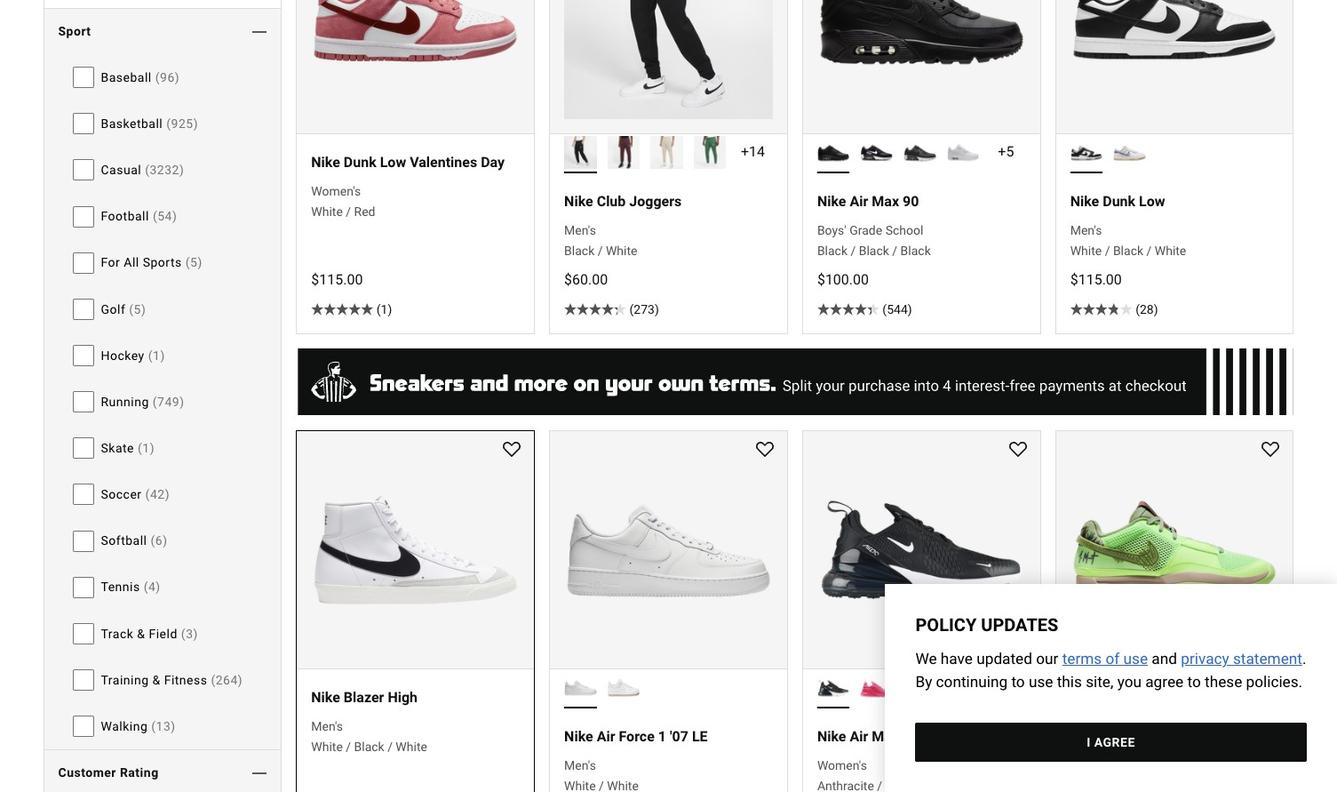 Task type: vqa. For each thing, say whether or not it's contained in the screenshot.


Task type: describe. For each thing, give the bounding box(es) containing it.
i agree button
[[916, 722, 1307, 761]]

nike air max 270 - women's bright crimson/racer blue/hyper pink image
[[904, 672, 937, 704]]

sport
[[58, 24, 91, 39]]

nike dunk low - men's blue/white/red image
[[1114, 136, 1147, 169]]

nike air max 270 - women's laser orange/topaz gold/white image
[[947, 672, 980, 704]]

nike club joggers - men's night maroon/night maroon/white image
[[608, 136, 640, 169]]

baseball
[[101, 70, 152, 84]]

privacy banner region
[[886, 584, 1338, 792]]

men's for nike dunk low
[[1071, 224, 1103, 238]]

white up ( 28 )
[[1156, 244, 1187, 258]]

privacy statement link
[[1182, 650, 1303, 668]]

women's for women's
[[818, 759, 868, 773]]

training
[[101, 673, 149, 687]]

policy updates
[[916, 614, 1059, 636]]

nike dunk low - men's white/black/white image
[[1071, 136, 1103, 169]]

nike air force 1 '07 le - men's white/white image
[[565, 672, 597, 704]]

men's down i at the right bottom
[[1071, 759, 1103, 773]]

baseball ( 96 )
[[101, 70, 180, 84]]

28
[[1141, 302, 1155, 317]]

boys' grade school black / black / black
[[818, 224, 931, 258]]

fitness
[[164, 673, 208, 687]]

96
[[160, 70, 175, 84]]

club
[[597, 193, 626, 210]]

this
[[1058, 673, 1083, 691]]

by
[[916, 673, 933, 691]]

90
[[903, 193, 920, 210]]

white inside women's white / red
[[311, 205, 343, 219]]

black down "grade"
[[859, 244, 890, 258]]

white inside men's black / white
[[606, 244, 638, 258]]

273
[[634, 302, 655, 317]]

field
[[149, 626, 178, 641]]

nike dunk low
[[1071, 193, 1166, 210]]

2 to from the left
[[1188, 673, 1202, 691]]

walking
[[101, 719, 148, 733]]

policies.
[[1247, 673, 1303, 691]]

low for nike dunk low
[[1140, 193, 1166, 210]]

blazer
[[344, 689, 384, 706]]

max for 270
[[872, 728, 900, 745]]

these
[[1206, 673, 1243, 691]]

terms of use link
[[1063, 650, 1149, 668]]

track
[[101, 626, 134, 641]]

men's for nike club joggers
[[565, 224, 596, 238]]

football
[[101, 209, 149, 223]]

$115.00 for nike dunk low
[[1071, 271, 1123, 288]]

skate
[[101, 441, 134, 455]]

3
[[186, 626, 193, 641]]

$60.00
[[565, 271, 608, 288]]

women's for women's white / red
[[311, 184, 361, 199]]

manage favorites - nike air force 1 '07 le - men's image
[[756, 442, 774, 460]]

men's white / black / white for blazer
[[311, 720, 428, 754]]

54
[[158, 209, 172, 223]]

ja
[[1103, 728, 1119, 745]]

for
[[101, 255, 120, 270]]

site,
[[1087, 673, 1114, 691]]

manage favorites - nike ja morant one - men's image
[[1263, 442, 1281, 460]]

men's down nike air force 1 '07 le
[[565, 759, 596, 773]]

updates
[[982, 614, 1059, 636]]

nike ja morant one
[[1071, 728, 1198, 745]]

nike for nike dunk low
[[1071, 193, 1100, 210]]

sport button
[[44, 9, 281, 54]]

& for track
[[137, 626, 145, 641]]

agree
[[1146, 673, 1184, 691]]

nike air force 1 '07 le
[[565, 728, 708, 745]]

our
[[1037, 650, 1059, 668]]

nike club joggers - men's white/green image
[[694, 136, 727, 169]]

+ for + 14
[[741, 143, 750, 160]]

casual ( 3232 )
[[101, 163, 184, 177]]

customer
[[58, 766, 116, 780]]

3232
[[150, 163, 180, 177]]

le
[[692, 728, 708, 745]]

boys'
[[818, 224, 847, 238]]

i
[[1087, 735, 1092, 749]]

2 horizontal spatial 5
[[1007, 143, 1015, 160]]

'07
[[670, 728, 689, 745]]

privacy
[[1182, 650, 1230, 668]]

white down the nike blazer high
[[311, 740, 343, 754]]

nike for nike dunk low valentines day
[[311, 154, 340, 171]]

2 vertical spatial 5
[[134, 302, 141, 316]]

nike ja morant one - men's green/black/green image
[[1071, 672, 1103, 704]]

4
[[148, 580, 156, 594]]

grade
[[850, 224, 883, 238]]

.
[[1303, 650, 1307, 668]]

nike air max 90  - boys' grade school black/anthracite/team red image
[[904, 136, 937, 169]]

you
[[1118, 673, 1142, 691]]

air for nike air force 1 '07 le
[[597, 728, 616, 745]]

statement
[[1234, 650, 1303, 668]]

/ inside women's white / red
[[346, 205, 351, 219]]

manage favorites - nike air max 270 - women's image
[[1010, 442, 1027, 460]]

+ 9
[[999, 679, 1015, 695]]

have
[[941, 650, 974, 668]]

nike air max 90  - boys' grade school white/white/met silver image
[[947, 136, 980, 169]]

nike air max 270 - women's hyper pink/white image
[[861, 672, 893, 704]]

softball ( 6 )
[[101, 534, 168, 548]]

925
[[171, 116, 194, 131]]

270
[[903, 728, 928, 745]]

nike for nike air max 90
[[818, 193, 847, 210]]

force
[[619, 728, 655, 745]]

red
[[354, 205, 376, 219]]

nike dunk low valentines day
[[311, 154, 505, 171]]

air for nike air max 270
[[850, 728, 869, 745]]

golf
[[101, 302, 126, 316]]

9
[[1007, 679, 1015, 695]]

basketball
[[101, 116, 163, 131]]

+ for + 5
[[999, 143, 1007, 160]]

valentines
[[410, 154, 478, 171]]

$115.00 for nike dunk low valentines day
[[311, 271, 363, 288]]

one
[[1172, 728, 1198, 745]]

we have updated our terms of use and privacy statement . by continuing to use this site, you agree to these policies.
[[916, 650, 1307, 691]]

+ 5
[[999, 143, 1015, 160]]

air for nike air max 90
[[850, 193, 869, 210]]

749
[[157, 395, 180, 409]]

6
[[155, 534, 163, 548]]

black down the nike blazer high
[[354, 740, 385, 754]]

nike air max 90
[[818, 193, 920, 210]]



Task type: locate. For each thing, give the bounding box(es) containing it.
$115.00 down nike dunk low
[[1071, 271, 1123, 288]]

max left 270
[[872, 728, 900, 745]]

men's white / black / white down the nike blazer high
[[311, 720, 428, 754]]

1 vertical spatial &
[[152, 673, 161, 687]]

black
[[565, 244, 595, 258], [818, 244, 848, 258], [859, 244, 890, 258], [901, 244, 931, 258], [1114, 244, 1144, 258], [354, 740, 385, 754]]

men's down nike dunk low
[[1071, 224, 1103, 238]]

5 right sports
[[190, 255, 198, 270]]

skate ( 1 )
[[101, 441, 155, 455]]

$115.00 down red
[[311, 271, 363, 288]]

dunk for nike dunk low valentines day
[[344, 154, 377, 171]]

nike down nike air max 270 - women's anthracite/white/black "image"
[[818, 728, 847, 745]]

0 horizontal spatial low
[[380, 154, 406, 171]]

nike air max 90  - boys' grade school black/white/black image
[[861, 136, 893, 169]]

tennis
[[101, 580, 140, 594]]

men's black / white
[[565, 224, 638, 258]]

$115.00
[[311, 271, 363, 288], [1071, 271, 1123, 288]]

dunk down nike dunk low - men's blue/white/red icon
[[1103, 193, 1136, 210]]

running ( 749 )
[[101, 395, 184, 409]]

customer rating button
[[44, 751, 281, 792]]

5 right nike air max 90  - boys' grade school white/white/met silver icon
[[1007, 143, 1015, 160]]

1 horizontal spatial &
[[152, 673, 161, 687]]

training & fitness ( 264 )
[[101, 673, 243, 687]]

day
[[481, 154, 505, 171]]

high
[[388, 689, 418, 706]]

women's down nike air max 270
[[818, 759, 868, 773]]

nike air force 1 '07 le - men's white/white/brown image
[[608, 672, 640, 704]]

black down nike dunk low
[[1114, 244, 1144, 258]]

0 vertical spatial 5
[[1007, 143, 1015, 160]]

5
[[1007, 143, 1015, 160], [190, 255, 198, 270], [134, 302, 141, 316]]

rating
[[120, 766, 159, 780]]

air
[[850, 193, 869, 210], [597, 728, 616, 745], [850, 728, 869, 745]]

1 $115.00 from the left
[[311, 271, 363, 288]]

to
[[1012, 673, 1026, 691], [1188, 673, 1202, 691]]

low
[[380, 154, 406, 171], [1140, 193, 1166, 210]]

black down boys'
[[818, 244, 848, 258]]

0 horizontal spatial &
[[137, 626, 145, 641]]

nike club joggers
[[565, 193, 682, 210]]

1 vertical spatial low
[[1140, 193, 1166, 210]]

0 vertical spatial &
[[137, 626, 145, 641]]

nike air max 270 - women's anthracite/white/black image
[[818, 672, 850, 704]]

dunk for nike dunk low
[[1103, 193, 1136, 210]]

5 right golf
[[134, 302, 141, 316]]

for all sports ( 5 )
[[101, 255, 202, 270]]

men's white / black / white for dunk
[[1071, 224, 1187, 258]]

low for nike dunk low valentines day
[[380, 154, 406, 171]]

men's up $60.00
[[565, 224, 596, 238]]

0 vertical spatial max
[[872, 193, 900, 210]]

0 horizontal spatial use
[[1029, 673, 1054, 691]]

air left force
[[597, 728, 616, 745]]

1 vertical spatial use
[[1029, 673, 1054, 691]]

agree
[[1095, 735, 1136, 749]]

42
[[150, 487, 165, 502]]

nike ja morant one - men's black/silver/white image
[[1157, 672, 1190, 704]]

1 vertical spatial men's white / black / white
[[311, 720, 428, 754]]

nike left the blazer
[[311, 689, 340, 706]]

dunk up women's white / red
[[344, 154, 377, 171]]

1 horizontal spatial dunk
[[1103, 193, 1136, 210]]

+ 14
[[741, 143, 766, 160]]

women's inside women's white / red
[[311, 184, 361, 199]]

& left field at the left bottom of page
[[137, 626, 145, 641]]

nike for nike blazer high
[[311, 689, 340, 706]]

nike
[[311, 154, 340, 171], [565, 193, 594, 210], [818, 193, 847, 210], [1071, 193, 1100, 210], [311, 689, 340, 706], [565, 728, 594, 745], [818, 728, 847, 745], [1071, 728, 1100, 745]]

men's
[[565, 224, 596, 238], [1071, 224, 1103, 238], [311, 720, 343, 734], [565, 759, 596, 773], [1071, 759, 1103, 773]]

0 vertical spatial women's
[[311, 184, 361, 199]]

0 horizontal spatial men's white / black / white
[[311, 720, 428, 754]]

nike blazer high
[[311, 689, 418, 706]]

2 $115.00 from the left
[[1071, 271, 1123, 288]]

low down nike dunk low - men's blue/white/red icon
[[1140, 193, 1166, 210]]

1
[[381, 302, 388, 317], [153, 348, 160, 362], [143, 441, 150, 455], [659, 728, 667, 745]]

nike down nike dunk low - men's white/black/white image
[[1071, 193, 1100, 210]]

we
[[916, 650, 938, 668]]

use right of at the bottom of the page
[[1124, 650, 1149, 668]]

1 to from the left
[[1012, 673, 1026, 691]]

white up $60.00
[[606, 244, 638, 258]]

1 horizontal spatial men's white / black / white
[[1071, 224, 1187, 258]]

2 max from the top
[[872, 728, 900, 745]]

women's
[[311, 184, 361, 199], [818, 759, 868, 773]]

white
[[311, 205, 343, 219], [606, 244, 638, 258], [1071, 244, 1103, 258], [1156, 244, 1187, 258], [311, 740, 343, 754], [396, 740, 428, 754]]

white left red
[[311, 205, 343, 219]]

1 horizontal spatial use
[[1124, 650, 1149, 668]]

max left 90
[[872, 193, 900, 210]]

hockey ( 1 )
[[101, 348, 165, 362]]

+ right nike air max 90  - boys' grade school white/white/met silver icon
[[999, 143, 1007, 160]]

★★★★★
[[311, 302, 374, 317], [311, 302, 374, 317], [565, 302, 627, 317], [565, 302, 627, 317], [818, 302, 880, 317], [818, 302, 880, 317], [1071, 302, 1133, 317], [1071, 302, 1133, 317]]

use
[[1124, 650, 1149, 668], [1029, 673, 1054, 691]]

terms
[[1063, 650, 1103, 668]]

nike club joggers - men's black/white image
[[565, 136, 597, 169]]

+ for + 9
[[999, 679, 1007, 695]]

sports
[[143, 255, 182, 270]]

1 horizontal spatial to
[[1188, 673, 1202, 691]]

0 vertical spatial low
[[380, 154, 406, 171]]

men's inside men's black / white
[[565, 224, 596, 238]]

men's down the nike blazer high
[[311, 720, 343, 734]]

football ( 54 )
[[101, 209, 177, 223]]

white down nike dunk low
[[1071, 244, 1103, 258]]

policy
[[916, 614, 977, 636]]

nike left ja
[[1071, 728, 1100, 745]]

air up "grade"
[[850, 193, 869, 210]]

0 horizontal spatial to
[[1012, 673, 1026, 691]]

men's white / black / white down nike dunk low
[[1071, 224, 1187, 258]]

school
[[886, 224, 924, 238]]

(
[[155, 70, 160, 84], [166, 116, 171, 131], [145, 163, 150, 177], [153, 209, 158, 223], [186, 255, 190, 270], [129, 302, 134, 316], [377, 302, 381, 317], [630, 302, 634, 317], [883, 302, 887, 317], [1136, 302, 1141, 317], [148, 348, 153, 362], [153, 395, 157, 409], [138, 441, 143, 455], [145, 487, 150, 502], [151, 534, 155, 548], [144, 580, 148, 594], [181, 626, 186, 641], [211, 673, 216, 687], [151, 719, 156, 733]]

nike up boys'
[[818, 193, 847, 210]]

nike for nike air max 270
[[818, 728, 847, 745]]

nike down nike air force 1 '07 le - men's white/white icon
[[565, 728, 594, 745]]

1 horizontal spatial 5
[[190, 255, 198, 270]]

544
[[887, 302, 908, 317]]

women's white / red
[[311, 184, 376, 219]]

0 horizontal spatial women's
[[311, 184, 361, 199]]

customer rating
[[58, 766, 159, 780]]

nike ja morant one - men's light smoke/white image
[[1200, 672, 1233, 704]]

nike for nike club joggers
[[565, 193, 594, 210]]

i agree
[[1087, 735, 1136, 749]]

( 273 )
[[630, 302, 659, 317]]

morant
[[1123, 728, 1168, 745]]

nike for nike ja morant one
[[1071, 728, 1100, 745]]

nike up women's white / red
[[311, 154, 340, 171]]

manage favorites - nike blazer high - men's image
[[503, 442, 521, 460]]

hockey
[[101, 348, 145, 362]]

updated
[[977, 650, 1033, 668]]

of
[[1106, 650, 1120, 668]]

0 vertical spatial dunk
[[344, 154, 377, 171]]

to down updated
[[1012, 673, 1026, 691]]

continuing
[[937, 673, 1008, 691]]

men's for nike blazer high
[[311, 720, 343, 734]]

0 horizontal spatial $115.00
[[311, 271, 363, 288]]

nike for nike air force 1 '07 le
[[565, 728, 594, 745]]

1 vertical spatial max
[[872, 728, 900, 745]]

( 544 )
[[883, 302, 913, 317]]

0 vertical spatial use
[[1124, 650, 1149, 668]]

casual
[[101, 163, 142, 177]]

nike air max 270
[[818, 728, 928, 745]]

to down privacy
[[1188, 673, 1202, 691]]

/
[[346, 205, 351, 219], [598, 244, 603, 258], [851, 244, 856, 258], [893, 244, 898, 258], [1106, 244, 1111, 258], [1147, 244, 1152, 258], [346, 740, 351, 754], [388, 740, 393, 754]]

nike club joggers - men's white/rattan/rattan image
[[651, 136, 683, 169]]

0 horizontal spatial dunk
[[344, 154, 377, 171]]

women's up red
[[311, 184, 361, 199]]

$100.00
[[818, 271, 869, 288]]

1 horizontal spatial $115.00
[[1071, 271, 1123, 288]]

+ right nike club joggers - men's white/green image
[[741, 143, 750, 160]]

( 28 )
[[1136, 302, 1159, 317]]

& left fitness
[[152, 673, 161, 687]]

13
[[156, 719, 171, 733]]

0 vertical spatial men's white / black / white
[[1071, 224, 1187, 258]]

0 horizontal spatial 5
[[134, 302, 141, 316]]

nike ja morant one - men's beige/pink/white image
[[1114, 672, 1147, 704]]

white down high
[[396, 740, 428, 754]]

1 vertical spatial dunk
[[1103, 193, 1136, 210]]

/ inside men's black / white
[[598, 244, 603, 258]]

use down our
[[1029, 673, 1054, 691]]

black up $60.00
[[565, 244, 595, 258]]

nike left club
[[565, 193, 594, 210]]

1 vertical spatial 5
[[190, 255, 198, 270]]

+
[[741, 143, 750, 160], [999, 143, 1007, 160], [999, 679, 1007, 695]]

+ down updated
[[999, 679, 1007, 695]]

1 horizontal spatial low
[[1140, 193, 1166, 210]]

1 horizontal spatial women's
[[818, 759, 868, 773]]

max for 90
[[872, 193, 900, 210]]

low left valentines
[[380, 154, 406, 171]]

black inside men's black / white
[[565, 244, 595, 258]]

dunk
[[344, 154, 377, 171], [1103, 193, 1136, 210]]

air down nike air max 270 - women's hyper pink/white icon
[[850, 728, 869, 745]]

& for training
[[152, 673, 161, 687]]

and
[[1153, 650, 1178, 668]]

1 vertical spatial women's
[[818, 759, 868, 773]]

track & field ( 3 )
[[101, 626, 198, 641]]

basketball ( 925 )
[[101, 116, 198, 131]]

1 max from the top
[[872, 193, 900, 210]]

14
[[750, 143, 766, 160]]

nike air max 90 - boys' grade school black/black/black image
[[818, 136, 850, 169]]

black down the school
[[901, 244, 931, 258]]

soccer
[[101, 487, 142, 502]]

all
[[124, 255, 139, 270]]



